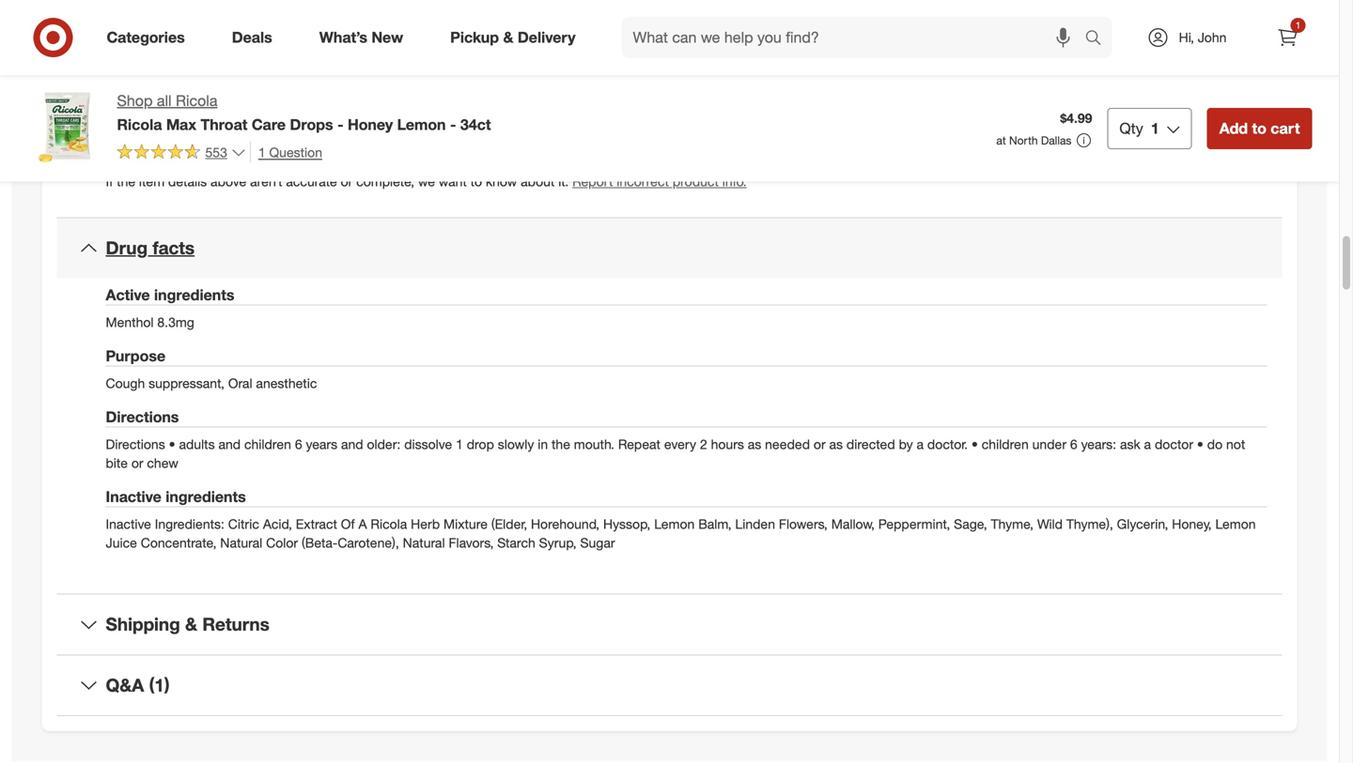 Task type: describe. For each thing, give the bounding box(es) containing it.
image of ricola max throat care drops - honey lemon - 34ct image
[[27, 90, 102, 165]]

pickup
[[450, 28, 499, 47]]

lemon
[[397, 115, 446, 134]]

occasion,
[[571, 95, 627, 111]]

1 vertical spatial have
[[206, 132, 233, 149]]

target
[[405, 76, 441, 92]]

reference
[[257, 76, 313, 92]]

syrup,
[[539, 535, 577, 552]]

purposes
[[316, 76, 372, 92]]

anesthetic
[[256, 375, 317, 392]]

care
[[252, 115, 286, 134]]

shipping & returns
[[106, 614, 270, 636]]

ricola
[[371, 516, 407, 533]]

inactive ingredients
[[106, 488, 246, 506]]

know
[[486, 173, 517, 190]]

0 horizontal spatial contact
[[708, 132, 753, 149]]

2 children from the left
[[982, 436, 1029, 453]]

you up displayed,
[[622, 113, 643, 130]]

active ingredients
[[106, 286, 234, 304]]

wild
[[1037, 516, 1063, 533]]

0 horizontal spatial not
[[150, 113, 169, 130]]

the up manufacturers
[[650, 76, 668, 92]]

or down allergen
[[799, 95, 811, 111]]

extract
[[296, 516, 337, 533]]

search
[[1076, 30, 1122, 48]]

1 lemon from the left
[[654, 516, 695, 533]]

1 right qty on the top right
[[1151, 119, 1159, 138]]

slowly
[[498, 436, 534, 453]]

john
[[1198, 29, 1227, 46]]

or left cart
[[1241, 113, 1253, 130]]

comes
[[312, 95, 352, 111]]

and up if
[[996, 95, 1018, 111]]

directions for directions
[[106, 408, 179, 427]]

deals
[[232, 28, 272, 47]]

balm,
[[698, 516, 732, 533]]

(beta-
[[302, 535, 338, 552]]

(1)
[[149, 675, 170, 697]]

1 natural from the left
[[220, 535, 262, 552]]

1 vertical spatial complete,
[[356, 173, 414, 190]]

1 healthcare from the left
[[286, 132, 348, 149]]

& for pickup
[[503, 28, 514, 47]]

the left products
[[524, 132, 543, 149]]

0 horizontal spatial sites
[[539, 113, 566, 130]]

1 horizontal spatial specific
[[1084, 113, 1129, 130]]

8.3mg
[[157, 314, 194, 331]]

formulas
[[941, 95, 992, 111]]

label
[[771, 113, 799, 130]]

hi,
[[1179, 29, 1194, 46]]

to inside button
[[1252, 119, 1267, 138]]

color
[[266, 535, 298, 552]]

directions • adults and children 6 years and older: dissolve 1 drop slowly in the mouth. repeat every 2 hours as needed or as directed by a doctor. • children under 6 years: ask a doctor • do not bite or chew
[[106, 436, 1245, 472]]

ingredients for active ingredients
[[154, 286, 234, 304]]

mixture
[[444, 516, 488, 533]]

if the item details above aren't accurate or complete, we want to know about it. report incorrect product info.
[[106, 173, 747, 190]]

the left "item"
[[117, 173, 135, 190]]

search button
[[1076, 17, 1122, 62]]

facts
[[153, 237, 195, 259]]

doctor
[[1155, 436, 1193, 453]]

manufacturer
[[888, 113, 967, 130]]

oral
[[228, 375, 252, 392]]

accurate inside content on this site is for reference purposes only.  target does not represent or warrant that the nutrition, ingredient, allergen and other product information on our web or mobile sites are accurate or complete, since this information comes from the product manufacturers.  on occasion, manufacturers may improve or change their product formulas and update their labels.  we recommend that you do not rely solely on the information presented on our web or mobile sites and that you review the product's label or contact the manufacturer directly if you have specific product concerns or questions.  if you have specific healthcare concerns or questions about the products displayed, please contact your licensed healthcare professional for advice or answers.
[[1207, 76, 1258, 92]]

not inside directions • adults and children 6 years and older: dissolve 1 drop slowly in the mouth. repeat every 2 hours as needed or as directed by a doctor. • children under 6 years: ask a doctor • do not bite or chew
[[1226, 436, 1245, 453]]

hours
[[711, 436, 744, 453]]

throat
[[201, 115, 248, 134]]

repeat
[[618, 436, 661, 453]]

and right years
[[341, 436, 363, 453]]

we
[[1138, 95, 1156, 111]]

mallow,
[[831, 516, 875, 533]]

or right needed
[[814, 436, 826, 453]]

1 vertical spatial that
[[1235, 95, 1257, 111]]

info.
[[722, 173, 747, 190]]

displayed,
[[603, 132, 662, 149]]

1 inside 1 question link
[[258, 144, 266, 161]]

0 horizontal spatial if
[[106, 173, 113, 190]]

1 inside "1" link
[[1296, 19, 1301, 31]]

question
[[269, 144, 322, 161]]

allergen
[[793, 76, 839, 92]]

linden
[[735, 516, 775, 533]]

on right shop
[[157, 76, 171, 92]]

2 • from the left
[[972, 436, 978, 453]]

1 horizontal spatial sites
[[1154, 76, 1181, 92]]

(elder,
[[491, 516, 527, 533]]

add to cart
[[1219, 119, 1300, 138]]

1 children from the left
[[244, 436, 291, 453]]

years
[[306, 436, 337, 453]]

0 vertical spatial contact
[[818, 113, 862, 130]]

carotene),
[[338, 535, 399, 552]]

or down content
[[106, 95, 118, 111]]

about inside content on this site is for reference purposes only.  target does not represent or warrant that the nutrition, ingredient, allergen and other product information on our web or mobile sites are accurate or complete, since this information comes from the product manufacturers.  on occasion, manufacturers may improve or change their product formulas and update their labels.  we recommend that you do not rely solely on the information presented on our web or mobile sites and that you review the product's label or contact the manufacturer directly if you have specific product concerns or questions.  if you have specific healthcare concerns or questions about the products displayed, please contact your licensed healthcare professional for advice or answers.
[[487, 132, 521, 149]]

active
[[106, 286, 150, 304]]

it.
[[558, 173, 569, 190]]

at
[[996, 133, 1006, 147]]

1 vertical spatial for
[[979, 132, 995, 149]]

pickup & delivery
[[450, 28, 576, 47]]

cart
[[1271, 119, 1300, 138]]

2 vertical spatial information
[[275, 113, 341, 130]]

directly
[[970, 113, 1013, 130]]

2 - from the left
[[450, 115, 456, 134]]

or up the licensed
[[802, 113, 814, 130]]

What can we help you find? suggestions appear below search field
[[622, 17, 1090, 58]]

details
[[168, 173, 207, 190]]

pickup & delivery link
[[434, 17, 599, 58]]

2 natural from the left
[[403, 535, 445, 552]]

categories
[[107, 28, 185, 47]]

by
[[899, 436, 913, 453]]

glycerin,
[[1117, 516, 1168, 533]]

553 link
[[117, 142, 246, 165]]

products
[[547, 132, 599, 149]]

2 as from the left
[[829, 436, 843, 453]]

or right north
[[1041, 132, 1053, 149]]

drug facts button
[[57, 219, 1282, 279]]

you right if
[[1028, 113, 1049, 130]]

other
[[869, 76, 900, 92]]

warrant
[[576, 76, 620, 92]]

0 horizontal spatial web
[[450, 113, 476, 130]]

1 vertical spatial mobile
[[496, 113, 535, 130]]

dissolve
[[404, 436, 452, 453]]

update
[[1021, 95, 1063, 111]]

manufacturers.
[[458, 95, 546, 111]]

553
[[205, 144, 227, 160]]

report incorrect product info. button
[[572, 173, 747, 191]]

1 - from the left
[[337, 115, 344, 134]]

suppressant,
[[149, 375, 225, 392]]

want
[[439, 173, 467, 190]]

1 horizontal spatial have
[[1052, 113, 1080, 130]]

1 • from the left
[[169, 436, 175, 453]]

presented
[[345, 113, 405, 130]]

1 vertical spatial ricola
[[117, 115, 162, 134]]

change
[[814, 95, 858, 111]]

may
[[720, 95, 744, 111]]

in
[[538, 436, 548, 453]]

solely
[[197, 113, 231, 130]]

years:
[[1081, 436, 1116, 453]]

1 vertical spatial concerns
[[352, 132, 406, 149]]

1 6 from the left
[[295, 436, 302, 453]]

34ct
[[460, 115, 491, 134]]

1 vertical spatial accurate
[[286, 173, 337, 190]]

add to cart button
[[1207, 108, 1312, 149]]

1 horizontal spatial that
[[623, 76, 646, 92]]

shop
[[117, 92, 153, 110]]

the right throat
[[253, 113, 271, 130]]

on down target
[[409, 113, 423, 130]]

2 healthcare from the left
[[839, 132, 900, 149]]

1 horizontal spatial concerns
[[1183, 113, 1238, 130]]

q&a (1)
[[106, 675, 170, 697]]

1 horizontal spatial mobile
[[1110, 76, 1150, 92]]

ingredients for inactive ingredients
[[166, 488, 246, 506]]



Task type: vqa. For each thing, say whether or not it's contained in the screenshot.
this
yes



Task type: locate. For each thing, give the bounding box(es) containing it.
1 their from the left
[[861, 95, 888, 111]]

needed
[[765, 436, 810, 453]]

2 6 from the left
[[1070, 436, 1078, 453]]

2 directions from the top
[[106, 436, 165, 453]]

concerns down presented at the left top of page
[[352, 132, 406, 149]]

advice
[[998, 132, 1037, 149]]

concerns down 'recommend' on the top right
[[1183, 113, 1238, 130]]

complete, left we
[[356, 173, 414, 190]]

1 horizontal spatial complete,
[[356, 173, 414, 190]]

• up chew
[[169, 436, 175, 453]]

1 horizontal spatial ricola
[[176, 92, 217, 110]]

1 horizontal spatial -
[[450, 115, 456, 134]]

ingredients up ingredients:
[[166, 488, 246, 506]]

have up 'dallas'
[[1052, 113, 1080, 130]]

• right doctor
[[1197, 436, 1204, 453]]

0 horizontal spatial complete,
[[121, 95, 179, 111]]

this up since
[[175, 76, 196, 92]]

0 vertical spatial to
[[1252, 119, 1267, 138]]

information up 'formulas'
[[953, 76, 1019, 92]]

1 vertical spatial if
[[106, 173, 113, 190]]

what's new
[[319, 28, 403, 47]]

from
[[356, 95, 383, 111]]

0 vertical spatial ricola
[[176, 92, 217, 110]]

the down only.
[[386, 95, 405, 111]]

&
[[503, 28, 514, 47], [185, 614, 197, 636]]

the right in
[[552, 436, 570, 453]]

0 vertical spatial our
[[1042, 76, 1061, 92]]

q&a
[[106, 675, 144, 697]]

0 vertical spatial complete,
[[121, 95, 179, 111]]

drug facts
[[106, 237, 195, 259]]

1 horizontal spatial to
[[1252, 119, 1267, 138]]

1 horizontal spatial children
[[982, 436, 1029, 453]]

a inside "inactive ingredients: citric acid, extract of a ricola herb mixture (elder, horehound, hyssop, lemon balm, linden flowers, mallow, peppermint, sage, thyme, wild thyme), glycerin, honey, lemon juice concentrate, natural color (beta-carotene), natural flavors, starch syrup, sugar"
[[358, 516, 367, 533]]

0 vertical spatial have
[[1052, 113, 1080, 130]]

0 vertical spatial this
[[175, 76, 196, 92]]

0 horizontal spatial our
[[427, 113, 446, 130]]

our
[[1042, 76, 1061, 92], [427, 113, 446, 130]]

your
[[756, 132, 782, 149]]

that up add
[[1235, 95, 1257, 111]]

1 vertical spatial contact
[[708, 132, 753, 149]]

or left questions
[[410, 132, 422, 149]]

review
[[647, 113, 685, 130]]

information down reference
[[242, 95, 309, 111]]

a right ask
[[1144, 436, 1151, 453]]

3 • from the left
[[1197, 436, 1204, 453]]

mobile down manufacturers.
[[496, 113, 535, 130]]

ricola down shop
[[117, 115, 162, 134]]

2 vertical spatial not
[[1226, 436, 1245, 453]]

the down other
[[866, 113, 885, 130]]

not down all
[[150, 113, 169, 130]]

inactive
[[106, 488, 162, 506]]

what's new link
[[303, 17, 427, 58]]

report
[[572, 173, 613, 190]]

natural down citric
[[220, 535, 262, 552]]

accurate right are
[[1207, 76, 1258, 92]]

0 vertical spatial &
[[503, 28, 514, 47]]

0 horizontal spatial that
[[596, 113, 619, 130]]

menthol
[[106, 314, 154, 331]]

0 vertical spatial accurate
[[1207, 76, 1258, 92]]

drops
[[290, 115, 333, 134]]

to right want
[[470, 173, 482, 190]]

0 vertical spatial about
[[487, 132, 521, 149]]

deals link
[[216, 17, 296, 58]]

q&a (1) button
[[57, 656, 1282, 716]]

1 horizontal spatial accurate
[[1207, 76, 1258, 92]]

& right pickup
[[503, 28, 514, 47]]

information down "comes"
[[275, 113, 341, 130]]

web up $4.99
[[1065, 76, 1091, 92]]

0 horizontal spatial accurate
[[286, 173, 337, 190]]

if left "item"
[[106, 173, 113, 190]]

0 horizontal spatial this
[[175, 76, 196, 92]]

2 horizontal spatial a
[[1144, 436, 1151, 453]]

is
[[224, 76, 234, 92]]

1 horizontal spatial natural
[[403, 535, 445, 552]]

you up questions.
[[106, 113, 127, 130]]

at north dallas
[[996, 133, 1072, 147]]

0 vertical spatial directions
[[106, 408, 179, 427]]

complete, down content
[[121, 95, 179, 111]]

and right adults on the bottom left
[[218, 436, 241, 453]]

1 vertical spatial ingredients
[[166, 488, 246, 506]]

-
[[337, 115, 344, 134], [450, 115, 456, 134]]

1 horizontal spatial if
[[170, 132, 177, 149]]

not
[[478, 76, 497, 92], [150, 113, 169, 130], [1226, 436, 1245, 453]]

1 directions from the top
[[106, 408, 179, 427]]

or down manufacturers.
[[480, 113, 492, 130]]

1 horizontal spatial their
[[1067, 95, 1093, 111]]

returns
[[202, 614, 270, 636]]

1 vertical spatial specific
[[237, 132, 283, 149]]

a right by
[[917, 436, 924, 453]]

2 horizontal spatial not
[[1226, 436, 1245, 453]]

to right add
[[1252, 119, 1267, 138]]

north
[[1009, 133, 1038, 147]]

0 horizontal spatial to
[[470, 173, 482, 190]]

2 vertical spatial that
[[596, 113, 619, 130]]

contact down product's
[[708, 132, 753, 149]]

1 vertical spatial about
[[521, 173, 555, 190]]

0 horizontal spatial ricola
[[117, 115, 162, 134]]

a right of
[[358, 516, 367, 533]]

2 horizontal spatial that
[[1235, 95, 1257, 111]]

0 horizontal spatial lemon
[[654, 516, 695, 533]]

dallas
[[1041, 133, 1072, 147]]

that
[[623, 76, 646, 92], [1235, 95, 1257, 111], [596, 113, 619, 130]]

directed
[[847, 436, 895, 453]]

0 horizontal spatial specific
[[237, 132, 283, 149]]

content on this site is for reference purposes only.  target does not represent or warrant that the nutrition, ingredient, allergen and other product information on our web or mobile sites are accurate or complete, since this information comes from the product manufacturers.  on occasion, manufacturers may improve or change their product formulas and update their labels.  we recommend that you do not rely solely on the information presented on our web or mobile sites and that you review the product's label or contact the manufacturer directly if you have specific product concerns or questions.  if you have specific healthcare concerns or questions about the products displayed, please contact your licensed healthcare professional for advice or answers.
[[106, 76, 1258, 149]]

1 horizontal spatial 6
[[1070, 436, 1078, 453]]

children left the under
[[982, 436, 1029, 453]]

healthcare
[[286, 132, 348, 149], [839, 132, 900, 149]]

0 vertical spatial concerns
[[1183, 113, 1238, 130]]

under
[[1032, 436, 1067, 453]]

on left 'care'
[[234, 113, 249, 130]]

product's
[[711, 113, 767, 130]]

and up products
[[570, 113, 592, 130]]

does
[[445, 76, 474, 92]]

the
[[650, 76, 668, 92], [386, 95, 405, 111], [253, 113, 271, 130], [689, 113, 707, 130], [866, 113, 885, 130], [524, 132, 543, 149], [117, 173, 135, 190], [552, 436, 570, 453]]

about down manufacturers.
[[487, 132, 521, 149]]

do up questions.
[[131, 113, 146, 130]]

as right hours
[[748, 436, 761, 453]]

1 vertical spatial not
[[150, 113, 169, 130]]

licensed
[[786, 132, 835, 149]]

1 down 'care'
[[258, 144, 266, 161]]

herb
[[411, 516, 440, 533]]

• right doctor.
[[972, 436, 978, 453]]

directions up the bite
[[106, 436, 165, 453]]

that right warrant
[[623, 76, 646, 92]]

1 horizontal spatial &
[[503, 28, 514, 47]]

0 horizontal spatial -
[[337, 115, 344, 134]]

this down is
[[218, 95, 239, 111]]

1 vertical spatial this
[[218, 95, 239, 111]]

- down "comes"
[[337, 115, 344, 134]]

our up update
[[1042, 76, 1061, 92]]

shipping
[[106, 614, 180, 636]]

0 vertical spatial sites
[[1154, 76, 1181, 92]]

not right doctor
[[1226, 436, 1245, 453]]

are
[[1185, 76, 1203, 92]]

lemon left balm,
[[654, 516, 695, 533]]

0 horizontal spatial do
[[131, 113, 146, 130]]

qty 1
[[1120, 119, 1159, 138]]

children left years
[[244, 436, 291, 453]]

for right is
[[237, 76, 253, 92]]

directions for directions • adults and children 6 years and older: dissolve 1 drop slowly in the mouth. repeat every 2 hours as needed or as directed by a doctor. • children under 6 years: ask a doctor • do not bite or chew
[[106, 436, 165, 453]]

or down honey
[[341, 173, 353, 190]]

mobile up labels.
[[1110, 76, 1150, 92]]

0 vertical spatial not
[[478, 76, 497, 92]]

0 vertical spatial information
[[953, 76, 1019, 92]]

not up manufacturers.
[[478, 76, 497, 92]]

and
[[843, 76, 865, 92], [996, 95, 1018, 111], [570, 113, 592, 130], [218, 436, 241, 453], [341, 436, 363, 453]]

please
[[666, 132, 705, 149]]

1 horizontal spatial not
[[478, 76, 497, 92]]

directions inside directions • adults and children 6 years and older: dissolve 1 drop slowly in the mouth. repeat every 2 hours as needed or as directed by a doctor. • children under 6 years: ask a doctor • do not bite or chew
[[106, 436, 165, 453]]

& inside dropdown button
[[185, 614, 197, 636]]

what's
[[319, 28, 367, 47]]

1 inside directions • adults and children 6 years and older: dissolve 1 drop slowly in the mouth. repeat every 2 hours as needed or as directed by a doctor. • children under 6 years: ask a doctor • do not bite or chew
[[456, 436, 463, 453]]

1 vertical spatial sites
[[539, 113, 566, 130]]

ricola up rely
[[176, 92, 217, 110]]

0 horizontal spatial natural
[[220, 535, 262, 552]]

recommend
[[1160, 95, 1231, 111]]

older:
[[367, 436, 401, 453]]

add
[[1219, 119, 1248, 138]]

6 left years
[[295, 436, 302, 453]]

hyssop,
[[603, 516, 651, 533]]

if
[[1017, 113, 1024, 130]]

1 horizontal spatial a
[[917, 436, 924, 453]]

1 left 'drop'
[[456, 436, 463, 453]]

this
[[175, 76, 196, 92], [218, 95, 239, 111]]

0 horizontal spatial •
[[169, 436, 175, 453]]

1 right john
[[1296, 19, 1301, 31]]

web up questions
[[450, 113, 476, 130]]

that down occasion,
[[596, 113, 619, 130]]

1 horizontal spatial our
[[1042, 76, 1061, 92]]

product
[[903, 76, 949, 92], [409, 95, 455, 111], [891, 95, 937, 111], [1133, 113, 1179, 130], [673, 173, 719, 190]]

1 horizontal spatial healthcare
[[839, 132, 900, 149]]

1 horizontal spatial do
[[1207, 436, 1223, 453]]

1 vertical spatial do
[[1207, 436, 1223, 453]]

ask
[[1120, 436, 1140, 453]]

0 horizontal spatial their
[[861, 95, 888, 111]]

directions down the 'cough'
[[106, 408, 179, 427]]

0 horizontal spatial as
[[748, 436, 761, 453]]

purpose
[[106, 347, 166, 366]]

& for shipping
[[185, 614, 197, 636]]

complete, inside content on this site is for reference purposes only.  target does not represent or warrant that the nutrition, ingredient, allergen and other product information on our web or mobile sites are accurate or complete, since this information comes from the product manufacturers.  on occasion, manufacturers may improve or change their product formulas and update their labels.  we recommend that you do not rely solely on the information presented on our web or mobile sites and that you review the product's label or contact the manufacturer directly if you have specific product concerns or questions.  if you have specific healthcare concerns or questions about the products displayed, please contact your licensed healthcare professional for advice or answers.
[[121, 95, 179, 111]]

about left it. on the left of page
[[521, 173, 555, 190]]

2
[[700, 436, 707, 453]]

specific
[[1084, 113, 1129, 130], [237, 132, 283, 149]]

lemon right 'honey,'
[[1215, 516, 1256, 533]]

- left 34ct
[[450, 115, 456, 134]]

0 horizontal spatial healthcare
[[286, 132, 348, 149]]

or right the bite
[[131, 455, 143, 472]]

0 vertical spatial ingredients
[[154, 286, 234, 304]]

on up update
[[1023, 76, 1038, 92]]

do inside directions • adults and children 6 years and older: dissolve 1 drop slowly in the mouth. repeat every 2 hours as needed or as directed by a doctor. • children under 6 years: ask a doctor • do not bite or chew
[[1207, 436, 1223, 453]]

or up the on
[[560, 76, 572, 92]]

as left directed
[[829, 436, 843, 453]]

0 vertical spatial for
[[237, 76, 253, 92]]

1 horizontal spatial web
[[1065, 76, 1091, 92]]

if down rely
[[170, 132, 177, 149]]

concerns
[[1183, 113, 1238, 130], [352, 132, 406, 149]]

2 their from the left
[[1067, 95, 1093, 111]]

1 vertical spatial information
[[242, 95, 309, 111]]

information
[[953, 76, 1019, 92], [242, 95, 309, 111], [275, 113, 341, 130]]

questions
[[426, 132, 483, 149]]

0 horizontal spatial &
[[185, 614, 197, 636]]

1 as from the left
[[748, 436, 761, 453]]

since
[[183, 95, 214, 111]]

1 horizontal spatial contact
[[818, 113, 862, 130]]

0 horizontal spatial children
[[244, 436, 291, 453]]

the up please on the top of the page
[[689, 113, 707, 130]]

contact down change
[[818, 113, 862, 130]]

2 lemon from the left
[[1215, 516, 1256, 533]]

and up change
[[843, 76, 865, 92]]

0 vertical spatial that
[[623, 76, 646, 92]]

flavors,
[[449, 535, 494, 552]]

sites down the on
[[539, 113, 566, 130]]

flowers,
[[779, 516, 828, 533]]

0 horizontal spatial 6
[[295, 436, 302, 453]]

mobile
[[1110, 76, 1150, 92], [496, 113, 535, 130]]

inactive ingredients: citric acid, extract of a ricola herb mixture (elder, horehound, hyssop, lemon balm, linden flowers, mallow, peppermint, sage, thyme, wild thyme), glycerin, honey, lemon juice concentrate, natural color (beta-carotene), natural flavors, starch syrup, sugar
[[106, 516, 1256, 552]]

inactive
[[106, 516, 151, 533]]

improve
[[748, 95, 795, 111]]

their down other
[[861, 95, 888, 111]]

ingredients up 8.3mg
[[154, 286, 234, 304]]

sage,
[[954, 516, 987, 533]]

6 right the under
[[1070, 436, 1078, 453]]

have down 'solely'
[[206, 132, 233, 149]]

0 vertical spatial mobile
[[1110, 76, 1150, 92]]

do inside content on this site is for reference purposes only.  target does not represent or warrant that the nutrition, ingredient, allergen and other product information on our web or mobile sites are accurate or complete, since this information comes from the product manufacturers.  on occasion, manufacturers may improve or change their product formulas and update their labels.  we recommend that you do not rely solely on the information presented on our web or mobile sites and that you review the product's label or contact the manufacturer directly if you have specific product concerns or questions.  if you have specific healthcare concerns or questions about the products displayed, please contact your licensed healthcare professional for advice or answers.
[[131, 113, 146, 130]]

sites left are
[[1154, 76, 1181, 92]]

1 vertical spatial directions
[[106, 436, 165, 453]]

1 question
[[258, 144, 322, 161]]

do
[[131, 113, 146, 130], [1207, 436, 1223, 453]]

menthol 8.3mg
[[106, 314, 194, 331]]

our up questions
[[427, 113, 446, 130]]

the inside directions • adults and children 6 years and older: dissolve 1 drop slowly in the mouth. repeat every 2 hours as needed or as directed by a doctor. • children under 6 years: ask a doctor • do not bite or chew
[[552, 436, 570, 453]]

concentrate,
[[141, 535, 217, 552]]

0 horizontal spatial mobile
[[496, 113, 535, 130]]

1 horizontal spatial as
[[829, 436, 843, 453]]

1 horizontal spatial this
[[218, 95, 239, 111]]

1 horizontal spatial lemon
[[1215, 516, 1256, 533]]

0 horizontal spatial have
[[206, 132, 233, 149]]

or up labels.
[[1095, 76, 1106, 92]]

0 horizontal spatial a
[[358, 516, 367, 533]]

lemon
[[654, 516, 695, 533], [1215, 516, 1256, 533]]

1 horizontal spatial for
[[979, 132, 995, 149]]

if inside content on this site is for reference purposes only.  target does not represent or warrant that the nutrition, ingredient, allergen and other product information on our web or mobile sites are accurate or complete, since this information comes from the product manufacturers.  on occasion, manufacturers may improve or change their product formulas and update their labels.  we recommend that you do not rely solely on the information presented on our web or mobile sites and that you review the product's label or contact the manufacturer directly if you have specific product concerns or questions.  if you have specific healthcare concerns or questions about the products displayed, please contact your licensed healthcare professional for advice or answers.
[[170, 132, 177, 149]]

juice
[[106, 535, 137, 552]]

natural down herb
[[403, 535, 445, 552]]

1 horizontal spatial •
[[972, 436, 978, 453]]

0 horizontal spatial for
[[237, 76, 253, 92]]

rely
[[172, 113, 193, 130]]

every
[[664, 436, 696, 453]]

adults
[[179, 436, 215, 453]]

answers.
[[1056, 132, 1108, 149]]

represent
[[500, 76, 556, 92]]

1 vertical spatial to
[[470, 173, 482, 190]]

on
[[157, 76, 171, 92], [1023, 76, 1038, 92], [234, 113, 249, 130], [409, 113, 423, 130]]

to
[[1252, 119, 1267, 138], [470, 173, 482, 190]]

do right doctor
[[1207, 436, 1223, 453]]

& left returns at the left bottom of the page
[[185, 614, 197, 636]]

you down rely
[[181, 132, 202, 149]]

2 horizontal spatial •
[[1197, 436, 1204, 453]]

0 vertical spatial web
[[1065, 76, 1091, 92]]

their left labels.
[[1067, 95, 1093, 111]]

above
[[211, 173, 246, 190]]



